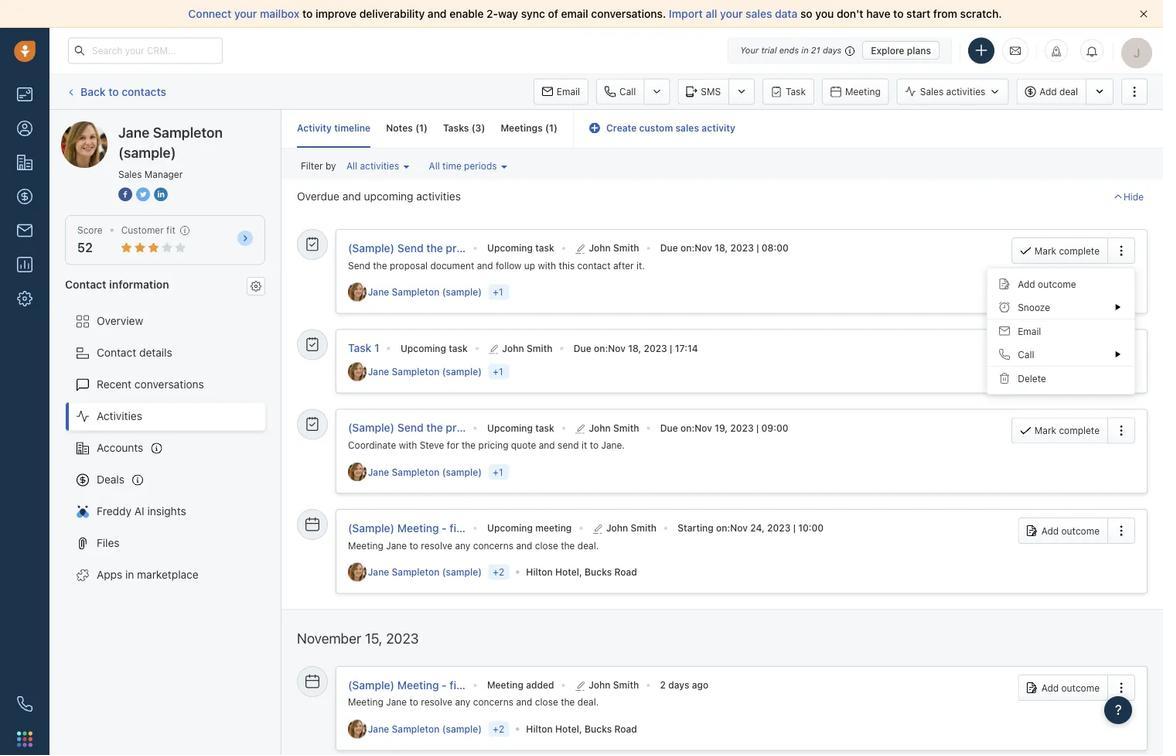Task type: describe. For each thing, give the bounding box(es) containing it.
import
[[669, 7, 703, 20]]

up
[[524, 260, 535, 271]]

on for (sample) send the proposal document
[[681, 243, 692, 253]]

meetings ( 1 )
[[501, 123, 558, 133]]

hotel, for meeting added
[[555, 723, 582, 734]]

details
[[139, 346, 172, 359]]

bucks for meeting added
[[585, 723, 612, 734]]

( for tasks
[[472, 123, 475, 133]]

any for upcoming
[[455, 540, 471, 551]]

0 horizontal spatial call
[[620, 86, 636, 97]]

| for task 1
[[670, 343, 673, 354]]

activity
[[702, 123, 736, 133]]

2 mark complete button from the top
[[1012, 338, 1108, 364]]

score
[[77, 225, 103, 236]]

0 horizontal spatial call button
[[596, 79, 644, 105]]

2023 for (sample) send the proposal document
[[731, 243, 754, 253]]

1 vertical spatial email
[[1018, 326, 1042, 337]]

ago
[[692, 679, 709, 690]]

create custom sales activity link
[[589, 123, 736, 133]]

added
[[526, 679, 554, 690]]

jane sampleton (sample) for 5th jane sampleton (sample) link from the bottom of the page
[[368, 287, 482, 297]]

score 52
[[77, 225, 103, 255]]

upcoming task for (sample) send the pricing quote
[[487, 423, 555, 433]]

0 vertical spatial document
[[493, 241, 545, 254]]

08:00
[[762, 243, 789, 253]]

0 horizontal spatial proposal
[[390, 260, 428, 271]]

smith for (sample) send the pricing quote
[[613, 423, 639, 433]]

nov for task 1
[[608, 343, 626, 354]]

john smith for (sample) send the proposal document
[[589, 243, 639, 253]]

create
[[607, 123, 637, 133]]

2023 for task 1
[[644, 343, 667, 354]]

information
[[109, 278, 169, 290]]

road for meeting added
[[615, 723, 637, 734]]

0 horizontal spatial days
[[669, 679, 690, 690]]

facebook circled image
[[118, 186, 132, 202]]

0 vertical spatial pricing
[[446, 421, 481, 434]]

fit
[[166, 225, 175, 236]]

have
[[867, 7, 891, 20]]

meeting jane to resolve any concerns and close the deal. for upcoming meeting
[[348, 540, 599, 551]]

freddy
[[97, 505, 132, 518]]

timeline
[[334, 123, 371, 133]]

: for task 1
[[605, 343, 608, 354]]

send the proposal document and follow up with this contact after it.
[[348, 260, 645, 271]]

it.
[[637, 260, 645, 271]]

accounts
[[97, 441, 143, 454]]

+1 for quote
[[493, 467, 503, 477]]

marketplace
[[137, 568, 199, 581]]

24,
[[751, 523, 765, 533]]

sales activities
[[920, 86, 986, 97]]

2 your from the left
[[720, 7, 743, 20]]

Search your CRM... text field
[[68, 38, 223, 64]]

jane sampleton (sample) for 3rd jane sampleton (sample) link from the bottom of the page
[[368, 467, 482, 477]]

resolve for upcoming meeting
[[421, 540, 453, 551]]

call link
[[596, 79, 644, 105]]

so
[[801, 7, 813, 20]]

0 vertical spatial days
[[823, 45, 842, 55]]

mark for quote
[[1035, 425, 1057, 436]]

and left the follow
[[477, 260, 493, 271]]

nov left the 24,
[[730, 523, 748, 533]]

1 horizontal spatial in
[[802, 45, 809, 55]]

conversations.
[[591, 7, 666, 20]]

back to contacts
[[80, 85, 166, 98]]

you
[[816, 7, 834, 20]]

1 jane sampleton (sample) link from the top
[[368, 285, 485, 299]]

meeting inside meeting button
[[845, 86, 881, 97]]

send for (sample) send the pricing quote
[[397, 421, 424, 434]]

way
[[498, 7, 518, 20]]

create custom sales activity
[[607, 123, 736, 133]]

road for upcoming meeting
[[615, 567, 637, 577]]

enable
[[450, 7, 484, 20]]

: for (sample) send the pricing quote
[[692, 423, 695, 433]]

trial
[[762, 45, 777, 55]]

upcoming left meeting at the bottom left of page
[[487, 523, 533, 533]]

2023 for (sample) send the pricing quote
[[731, 423, 754, 433]]

manager
[[145, 169, 183, 179]]

(sample) for (sample) send the pricing quote
[[348, 421, 395, 434]]

snooze
[[1018, 302, 1051, 313]]

task for task 1
[[348, 342, 372, 354]]

all activities link
[[343, 157, 414, 175]]

upcoming
[[364, 190, 414, 203]]

tasks image
[[306, 237, 320, 251]]

2 mark from the top
[[1035, 345, 1057, 356]]

1 horizontal spatial call
[[1018, 349, 1035, 360]]

explore
[[871, 45, 905, 56]]

task for document
[[536, 243, 555, 253]]

contact for contact information
[[65, 278, 106, 290]]

1 horizontal spatial call button
[[988, 343, 1135, 366]]

delete
[[1018, 373, 1047, 384]]

outcome for upcoming meeting
[[1062, 525, 1100, 536]]

hotel, for upcoming meeting
[[555, 567, 582, 577]]

10:00
[[799, 523, 824, 533]]

coordinate with steve for the pricing quote and send it to jane.
[[348, 440, 625, 451]]

upcoming for (sample) send the proposal document
[[487, 243, 533, 253]]

contact for contact details
[[97, 346, 136, 359]]

back to contacts link
[[65, 80, 167, 104]]

15,
[[365, 629, 383, 646]]

for
[[447, 440, 459, 451]]

activity timeline
[[297, 123, 371, 133]]

2-
[[487, 7, 498, 20]]

john for task 1
[[502, 343, 524, 354]]

mng settings image
[[251, 281, 261, 291]]

(sample) send the proposal document
[[348, 241, 545, 254]]

meeting
[[536, 523, 572, 533]]

improve
[[316, 7, 357, 20]]

starting on : nov 24, 2023 | 10:00
[[678, 523, 824, 533]]

all for all activities
[[347, 161, 358, 171]]

linkedin circled image
[[154, 186, 168, 202]]

1 vertical spatial document
[[430, 260, 474, 271]]

overview
[[97, 315, 143, 327]]

contact information
[[65, 278, 169, 290]]

email
[[561, 7, 589, 20]]

meetings
[[501, 123, 543, 133]]

1 your from the left
[[234, 7, 257, 20]]

recent
[[97, 378, 132, 391]]

by
[[326, 161, 336, 171]]

explore plans link
[[863, 41, 940, 60]]

email image
[[1010, 44, 1021, 57]]

time
[[443, 161, 462, 171]]

outcome for meeting added
[[1062, 682, 1100, 693]]

send
[[558, 440, 579, 451]]

0 vertical spatial outcome
[[1038, 278, 1076, 289]]

meeting added
[[487, 679, 554, 690]]

add outcome button for upcoming meeting
[[1019, 518, 1108, 544]]

add deal button
[[1017, 79, 1086, 105]]

21
[[811, 45, 821, 55]]

john for (sample) send the pricing quote
[[589, 423, 611, 433]]

send for (sample) send the proposal document
[[397, 241, 424, 254]]

0 vertical spatial add outcome
[[1018, 278, 1076, 289]]

all for all time periods
[[429, 161, 440, 171]]

ends
[[780, 45, 799, 55]]

contact
[[578, 260, 611, 271]]

customer fit
[[121, 225, 175, 236]]

2 days ago
[[660, 679, 709, 690]]

due for document
[[661, 243, 678, 253]]

2023 right 15,
[[386, 629, 419, 646]]

17:14
[[675, 343, 698, 354]]

( for meetings
[[545, 123, 549, 133]]

scratch.
[[961, 7, 1002, 20]]

(sample) send the proposal document link
[[348, 241, 545, 255]]

all
[[706, 7, 717, 20]]

hilton for added
[[526, 723, 553, 734]]

import all your sales data link
[[669, 7, 801, 20]]

add deal
[[1040, 86, 1078, 97]]

starting
[[678, 523, 714, 533]]

follow
[[496, 260, 522, 271]]

after
[[613, 260, 634, 271]]

tasks image for task 1
[[306, 337, 320, 351]]

your
[[740, 45, 759, 55]]

meetings image
[[306, 674, 320, 688]]

deal
[[1060, 86, 1078, 97]]

task for task
[[786, 86, 806, 97]]

1 vertical spatial due
[[574, 343, 592, 354]]

52 button
[[77, 240, 93, 255]]

data
[[775, 7, 798, 20]]

( for notes
[[416, 123, 419, 133]]

notes
[[386, 123, 413, 133]]

sales for sales activities
[[920, 86, 944, 97]]

1 vertical spatial sales
[[676, 123, 699, 133]]

bucks for upcoming meeting
[[585, 567, 612, 577]]



Task type: locate. For each thing, give the bounding box(es) containing it.
+1 down send the proposal document and follow up with this contact after it.
[[493, 287, 503, 297]]

all left time
[[429, 161, 440, 171]]

activity
[[297, 123, 332, 133]]

upcoming task for (sample) send the proposal document
[[487, 243, 555, 253]]

0 vertical spatial add outcome button
[[1019, 518, 1108, 544]]

hilton hotel, bucks road down meeting at the bottom left of page
[[526, 567, 637, 577]]

meeting
[[845, 86, 881, 97], [348, 540, 384, 551], [487, 679, 524, 690], [348, 696, 384, 707]]

1 horizontal spatial all
[[429, 161, 440, 171]]

1 vertical spatial task
[[449, 343, 468, 354]]

sales for sales manager
[[118, 169, 142, 179]]

1 horizontal spatial with
[[538, 260, 556, 271]]

0 vertical spatial 18,
[[715, 243, 728, 253]]

1 all from the left
[[347, 161, 358, 171]]

all inside "link"
[[347, 161, 358, 171]]

resolve for meeting added
[[421, 696, 453, 707]]

mark complete for quote
[[1035, 425, 1100, 436]]

upcoming task up coordinate with steve for the pricing quote and send it to jane.
[[487, 423, 555, 433]]

contact details
[[97, 346, 172, 359]]

1 add outcome button from the top
[[1019, 518, 1108, 544]]

jane.
[[601, 440, 625, 451]]

phone element
[[9, 689, 40, 719]]

2023 left 08:00
[[731, 243, 754, 253]]

2 vertical spatial send
[[397, 421, 424, 434]]

jane sampleton (sample) for fourth jane sampleton (sample) link from the bottom of the page
[[368, 366, 482, 377]]

apps in marketplace
[[97, 568, 199, 581]]

send
[[397, 241, 424, 254], [348, 260, 370, 271], [397, 421, 424, 434]]

upcoming meeting
[[487, 523, 572, 533]]

your right the all
[[720, 7, 743, 20]]

0 horizontal spatial task
[[348, 342, 372, 354]]

0 vertical spatial proposal
[[446, 241, 491, 254]]

explore plans
[[871, 45, 931, 56]]

0 horizontal spatial sales
[[118, 169, 142, 179]]

nov left 17:14
[[608, 343, 626, 354]]

mark complete down snooze button
[[1035, 345, 1100, 356]]

1 vertical spatial 18,
[[628, 343, 641, 354]]

3 +1 from the top
[[493, 467, 503, 477]]

mark complete up snooze button
[[1035, 245, 1100, 256]]

1 vertical spatial (sample)
[[348, 421, 395, 434]]

upcoming task up up in the top left of the page
[[487, 243, 555, 253]]

days right 21
[[823, 45, 842, 55]]

|
[[757, 243, 759, 253], [670, 343, 673, 354], [757, 423, 759, 433], [794, 523, 796, 533]]

2 jane sampleton (sample) link from the top
[[368, 365, 485, 379]]

1 hilton from the top
[[526, 567, 553, 577]]

2 horizontal spatial (
[[545, 123, 549, 133]]

periods
[[464, 161, 497, 171]]

1 vertical spatial call button
[[988, 343, 1135, 366]]

0 vertical spatial resolve
[[421, 540, 453, 551]]

1 ( from the left
[[416, 123, 419, 133]]

upcoming task for task 1
[[401, 343, 468, 354]]

18, left 08:00
[[715, 243, 728, 253]]

0 vertical spatial (sample)
[[348, 241, 395, 254]]

close for meeting
[[535, 540, 558, 551]]

1 close from the top
[[535, 540, 558, 551]]

1 hotel, from the top
[[555, 567, 582, 577]]

send up steve
[[397, 421, 424, 434]]

add outcome
[[1018, 278, 1076, 289], [1042, 525, 1100, 536], [1042, 682, 1100, 693]]

1 vertical spatial send
[[348, 260, 370, 271]]

0 vertical spatial due
[[661, 243, 678, 253]]

deals
[[97, 473, 125, 486]]

hilton hotel, bucks road for meeting added
[[526, 723, 637, 734]]

apps
[[97, 568, 122, 581]]

(sample) send the pricing quote link
[[348, 421, 514, 435]]

0 horizontal spatial activities
[[360, 161, 399, 171]]

2 vertical spatial complete
[[1059, 425, 1100, 436]]

november
[[297, 629, 362, 646]]

complete for document
[[1059, 245, 1100, 256]]

hilton down upcoming meeting at left bottom
[[526, 567, 553, 577]]

send down overdue and upcoming activities
[[348, 260, 370, 271]]

2 +2 from the top
[[493, 723, 505, 734]]

| for (sample) send the proposal document
[[757, 243, 759, 253]]

close for added
[[535, 696, 558, 707]]

task for quote
[[536, 423, 555, 433]]

0 horizontal spatial document
[[430, 260, 474, 271]]

mark down the delete
[[1035, 425, 1057, 436]]

1 vertical spatial concerns
[[473, 696, 514, 707]]

connect your mailbox to improve deliverability and enable 2-way sync of email conversations. import all your sales data so you don't have to start from scratch.
[[188, 7, 1002, 20]]

1 horizontal spatial your
[[720, 7, 743, 20]]

3 ( from the left
[[545, 123, 549, 133]]

deal. for upcoming meeting
[[578, 540, 599, 551]]

) right "notes"
[[424, 123, 428, 133]]

+1 down coordinate with steve for the pricing quote and send it to jane.
[[493, 467, 503, 477]]

19,
[[715, 423, 728, 433]]

all right by
[[347, 161, 358, 171]]

:
[[692, 243, 695, 253], [605, 343, 608, 354], [692, 423, 695, 433], [728, 523, 730, 533]]

and left enable
[[428, 7, 447, 20]]

1 horizontal spatial days
[[823, 45, 842, 55]]

3 mark from the top
[[1035, 425, 1057, 436]]

1 road from the top
[[615, 567, 637, 577]]

tasks image
[[306, 337, 320, 351], [306, 417, 320, 431]]

upcoming for (sample) send the pricing quote
[[487, 423, 533, 433]]

1 vertical spatial +1
[[493, 366, 503, 377]]

1 vertical spatial call
[[1018, 349, 1035, 360]]

upcoming for task 1
[[401, 343, 446, 354]]

smith for (sample) send the proposal document
[[613, 243, 639, 253]]

1 horizontal spatial sales
[[746, 7, 772, 20]]

0 vertical spatial with
[[538, 260, 556, 271]]

2023 left 17:14
[[644, 343, 667, 354]]

0 horizontal spatial (
[[416, 123, 419, 133]]

1 +2 from the top
[[493, 567, 505, 578]]

mark complete button for quote
[[1012, 418, 1108, 444]]

1 vertical spatial deal.
[[578, 696, 599, 707]]

sms
[[701, 86, 721, 97]]

0 vertical spatial quote
[[484, 421, 514, 434]]

0 vertical spatial sales
[[746, 7, 772, 20]]

close down added
[[535, 696, 558, 707]]

2 hilton hotel, bucks road from the top
[[526, 723, 637, 734]]

task inside button
[[786, 86, 806, 97]]

1 vertical spatial mark complete button
[[1012, 338, 1108, 364]]

2
[[660, 679, 666, 690]]

2 mark complete from the top
[[1035, 345, 1100, 356]]

email left call link
[[557, 86, 580, 97]]

jane
[[92, 121, 116, 134], [118, 124, 150, 140], [368, 287, 389, 297], [368, 366, 389, 377], [368, 467, 389, 477], [386, 540, 407, 551], [368, 567, 389, 577], [386, 696, 407, 707], [368, 723, 389, 734]]

deal. for meeting added
[[578, 696, 599, 707]]

0 horizontal spatial 18,
[[628, 343, 641, 354]]

3 mark complete button from the top
[[1012, 418, 1108, 444]]

1 vertical spatial in
[[125, 568, 134, 581]]

mailbox
[[260, 7, 300, 20]]

0 horizontal spatial )
[[424, 123, 428, 133]]

email button
[[534, 79, 589, 105]]

) for notes ( 1 )
[[424, 123, 428, 133]]

0 horizontal spatial in
[[125, 568, 134, 581]]

nov left the 19,
[[695, 423, 712, 433]]

(sample) send the pricing quote
[[348, 421, 514, 434]]

connect your mailbox link
[[188, 7, 302, 20]]

sales left activity
[[676, 123, 699, 133]]

your trial ends in 21 days
[[740, 45, 842, 55]]

sales down plans
[[920, 86, 944, 97]]

mark complete button down the delete
[[1012, 418, 1108, 444]]

proposal up send the proposal document and follow up with this contact after it.
[[446, 241, 491, 254]]

) for tasks ( 3 )
[[482, 123, 485, 133]]

18, for (sample) send the proposal document
[[715, 243, 728, 253]]

| for (sample) send the pricing quote
[[757, 423, 759, 433]]

all time periods
[[429, 161, 497, 171]]

| left 10:00
[[794, 523, 796, 533]]

0 vertical spatial call button
[[596, 79, 644, 105]]

| left '09:00'
[[757, 423, 759, 433]]

+2 for upcoming
[[493, 567, 505, 578]]

and left the send
[[539, 440, 555, 451]]

0 vertical spatial mark
[[1035, 245, 1057, 256]]

1 complete from the top
[[1059, 245, 1100, 256]]

pricing right the for
[[479, 440, 509, 451]]

all inside button
[[429, 161, 440, 171]]

1 vertical spatial with
[[399, 440, 417, 451]]

1 horizontal spatial 1
[[419, 123, 424, 133]]

activities inside "link"
[[360, 161, 399, 171]]

and down upcoming meeting at left bottom
[[516, 540, 533, 551]]

1 meeting jane to resolve any concerns and close the deal. from the top
[[348, 540, 599, 551]]

2 meeting jane to resolve any concerns and close the deal. from the top
[[348, 696, 599, 707]]

1 tasks image from the top
[[306, 337, 320, 351]]

0 vertical spatial +1
[[493, 287, 503, 297]]

3 mark complete from the top
[[1035, 425, 1100, 436]]

1 horizontal spatial email
[[1018, 326, 1042, 337]]

nov left 08:00
[[695, 243, 712, 253]]

0 horizontal spatial email
[[557, 86, 580, 97]]

john smith for task 1
[[502, 343, 553, 354]]

due for quote
[[661, 423, 678, 433]]

mark up the delete
[[1035, 345, 1057, 356]]

call
[[620, 86, 636, 97], [1018, 349, 1035, 360]]

2 complete from the top
[[1059, 345, 1100, 356]]

3 jane sampleton (sample) link from the top
[[368, 465, 485, 479]]

coordinate
[[348, 440, 396, 451]]

sales left data
[[746, 7, 772, 20]]

upcoming right task 1 link
[[401, 343, 446, 354]]

0 vertical spatial mark complete
[[1035, 245, 1100, 256]]

tasks ( 3 )
[[443, 123, 485, 133]]

due on : nov 18, 2023 | 17:14
[[574, 343, 698, 354]]

2 (sample) from the top
[[348, 421, 395, 434]]

0 vertical spatial hotel,
[[555, 567, 582, 577]]

( right tasks
[[472, 123, 475, 133]]

close image
[[1140, 10, 1148, 18]]

) right tasks
[[482, 123, 485, 133]]

jane sampleton (sample) link
[[368, 285, 485, 299], [368, 365, 485, 379], [368, 465, 485, 479], [368, 565, 485, 579], [368, 722, 485, 735]]

1 horizontal spatial )
[[482, 123, 485, 133]]

with right up in the top left of the page
[[538, 260, 556, 271]]

1 +1 from the top
[[493, 287, 503, 297]]

2 all from the left
[[429, 161, 440, 171]]

don't
[[837, 7, 864, 20]]

| left 08:00
[[757, 243, 759, 253]]

hilton hotel, bucks road down added
[[526, 723, 637, 734]]

0 horizontal spatial all
[[347, 161, 358, 171]]

1 vertical spatial bucks
[[585, 723, 612, 734]]

2 vertical spatial task
[[536, 423, 555, 433]]

meeting jane to resolve any concerns and close the deal. down upcoming meeting at left bottom
[[348, 540, 599, 551]]

4 jane sampleton (sample) link from the top
[[368, 565, 485, 579]]

concerns down meeting added
[[473, 696, 514, 707]]

+1 for document
[[493, 287, 503, 297]]

concerns
[[473, 540, 514, 551], [473, 696, 514, 707]]

1 vertical spatial meeting jane to resolve any concerns and close the deal.
[[348, 696, 599, 707]]

1 vertical spatial mark complete
[[1035, 345, 1100, 356]]

1 concerns from the top
[[473, 540, 514, 551]]

meeting button
[[822, 79, 889, 105]]

quote up coordinate with steve for the pricing quote and send it to jane.
[[484, 421, 514, 434]]

add outcome button for meeting added
[[1019, 674, 1108, 701]]

2 add outcome button from the top
[[1019, 674, 1108, 701]]

0 vertical spatial in
[[802, 45, 809, 55]]

( right "notes"
[[416, 123, 419, 133]]

2023 right the 24,
[[767, 523, 791, 533]]

send down upcoming
[[397, 241, 424, 254]]

due on : nov 18, 2023 | 08:00
[[661, 243, 789, 253]]

2 +1 from the top
[[493, 366, 503, 377]]

contact up recent
[[97, 346, 136, 359]]

resolve
[[421, 540, 453, 551], [421, 696, 453, 707]]

1 vertical spatial proposal
[[390, 260, 428, 271]]

mark complete down the delete
[[1035, 425, 1100, 436]]

0 horizontal spatial with
[[399, 440, 417, 451]]

1 ) from the left
[[424, 123, 428, 133]]

2 tasks image from the top
[[306, 417, 320, 431]]

1 deal. from the top
[[578, 540, 599, 551]]

hilton hotel, bucks road for upcoming meeting
[[526, 567, 637, 577]]

2 vertical spatial activities
[[416, 190, 461, 203]]

+2 for meeting
[[493, 723, 505, 734]]

(sample)
[[175, 121, 219, 134], [118, 144, 176, 161], [442, 287, 482, 297], [442, 366, 482, 377], [442, 467, 482, 477], [442, 567, 482, 577], [442, 723, 482, 734]]

0 horizontal spatial your
[[234, 7, 257, 20]]

mark complete button for document
[[1012, 238, 1108, 264]]

in left 21
[[802, 45, 809, 55]]

pricing up the for
[[446, 421, 481, 434]]

overdue and upcoming activities
[[297, 190, 461, 203]]

0 vertical spatial meeting jane to resolve any concerns and close the deal.
[[348, 540, 599, 551]]

contact down 52 button
[[65, 278, 106, 290]]

0 vertical spatial any
[[455, 540, 471, 551]]

proposal down (sample) send the proposal document link
[[390, 260, 428, 271]]

insights
[[147, 505, 186, 518]]

1 vertical spatial hilton hotel, bucks road
[[526, 723, 637, 734]]

1 vertical spatial days
[[669, 679, 690, 690]]

5 jane sampleton (sample) link from the top
[[368, 722, 485, 735]]

files
[[97, 537, 120, 549]]

+2 down meeting added
[[493, 723, 505, 734]]

nov for (sample) send the proposal document
[[695, 243, 712, 253]]

jane sampleton (sample) for 5th jane sampleton (sample) link
[[368, 723, 482, 734]]

customer
[[121, 225, 164, 236]]

john smith for (sample) send the pricing quote
[[589, 423, 639, 433]]

1 horizontal spatial document
[[493, 241, 545, 254]]

3 complete from the top
[[1059, 425, 1100, 436]]

0 vertical spatial +2
[[493, 567, 505, 578]]

any
[[455, 540, 471, 551], [455, 696, 471, 707]]

sales
[[746, 7, 772, 20], [676, 123, 699, 133]]

tasks image for (sample) send the pricing quote
[[306, 417, 320, 431]]

mark up snooze
[[1035, 245, 1057, 256]]

outcome
[[1038, 278, 1076, 289], [1062, 525, 1100, 536], [1062, 682, 1100, 693]]

twitter circled image
[[136, 186, 150, 202]]

november 15, 2023
[[297, 629, 419, 646]]

in right the apps
[[125, 568, 134, 581]]

0 vertical spatial deal.
[[578, 540, 599, 551]]

activities for sales activities
[[947, 86, 986, 97]]

meeting jane to resolve any concerns and close the deal. down meeting added
[[348, 696, 599, 707]]

)
[[424, 123, 428, 133], [482, 123, 485, 133], [554, 123, 558, 133]]

1 vertical spatial complete
[[1059, 345, 1100, 356]]

document up the follow
[[493, 241, 545, 254]]

mark complete button up snooze button
[[1012, 238, 1108, 264]]

phone image
[[17, 696, 32, 712]]

upcoming up the follow
[[487, 243, 533, 253]]

concerns for upcoming meeting
[[473, 540, 514, 551]]

road
[[615, 567, 637, 577], [615, 723, 637, 734]]

) for meetings ( 1 )
[[554, 123, 558, 133]]

| left 17:14
[[670, 343, 673, 354]]

filter by
[[301, 161, 336, 171]]

notes ( 1 )
[[386, 123, 428, 133]]

1 horizontal spatial sales
[[920, 86, 944, 97]]

days
[[823, 45, 842, 55], [669, 679, 690, 690]]

1 mark complete from the top
[[1035, 245, 1100, 256]]

meetings image
[[306, 517, 320, 531]]

and down meeting added
[[516, 696, 533, 707]]

2 deal. from the top
[[578, 696, 599, 707]]

1 mark from the top
[[1035, 245, 1057, 256]]

snooze button
[[988, 296, 1135, 319]]

2 vertical spatial mark complete button
[[1012, 418, 1108, 444]]

2 any from the top
[[455, 696, 471, 707]]

1 vertical spatial quote
[[511, 440, 536, 451]]

start
[[907, 7, 931, 20]]

upcoming up coordinate with steve for the pricing quote and send it to jane.
[[487, 423, 533, 433]]

mark complete button up the delete
[[1012, 338, 1108, 364]]

activities
[[97, 410, 142, 422]]

1 vertical spatial tasks image
[[306, 417, 320, 431]]

smith for task 1
[[527, 343, 553, 354]]

email down snooze
[[1018, 326, 1042, 337]]

any for meeting
[[455, 696, 471, 707]]

1 for notes ( 1 )
[[419, 123, 424, 133]]

call up create
[[620, 86, 636, 97]]

0 vertical spatial hilton
[[526, 567, 553, 577]]

3 ) from the left
[[554, 123, 558, 133]]

2 ( from the left
[[472, 123, 475, 133]]

and right overdue
[[343, 190, 361, 203]]

call button
[[596, 79, 644, 105], [988, 343, 1135, 366]]

jane sampleton (sample) for 4th jane sampleton (sample) link from the top
[[368, 567, 482, 577]]

(sample) for (sample) send the proposal document
[[348, 241, 395, 254]]

1 vertical spatial hotel,
[[555, 723, 582, 734]]

1 resolve from the top
[[421, 540, 453, 551]]

with left steve
[[399, 440, 417, 451]]

+1 up coordinate with steve for the pricing quote and send it to jane.
[[493, 366, 503, 377]]

0 vertical spatial call
[[620, 86, 636, 97]]

2 road from the top
[[615, 723, 637, 734]]

2 vertical spatial due
[[661, 423, 678, 433]]

0 horizontal spatial 1
[[374, 342, 380, 354]]

1 for meetings ( 1 )
[[549, 123, 554, 133]]

add outcome for upcoming meeting
[[1042, 525, 1100, 536]]

this
[[559, 260, 575, 271]]

2 horizontal spatial 1
[[549, 123, 554, 133]]

freshworks switcher image
[[17, 731, 32, 747]]

jane sampleton (sample)
[[92, 121, 219, 134], [118, 124, 223, 161], [368, 287, 482, 297], [368, 366, 482, 377], [368, 467, 482, 477], [368, 567, 482, 577], [368, 723, 482, 734]]

1 vertical spatial road
[[615, 723, 637, 734]]

1 vertical spatial mark
[[1035, 345, 1057, 356]]

+2 down upcoming meeting at left bottom
[[493, 567, 505, 578]]

john for (sample) send the proposal document
[[589, 243, 611, 253]]

call button up the delete
[[988, 343, 1135, 366]]

2 hotel, from the top
[[555, 723, 582, 734]]

mark complete for document
[[1035, 245, 1100, 256]]

on for (sample) send the pricing quote
[[681, 423, 692, 433]]

1 vertical spatial contact
[[97, 346, 136, 359]]

1 vertical spatial outcome
[[1062, 525, 1100, 536]]

all
[[347, 161, 358, 171], [429, 161, 440, 171]]

3
[[475, 123, 482, 133]]

18, for task 1
[[628, 343, 641, 354]]

hilton down added
[[526, 723, 553, 734]]

) right meetings
[[554, 123, 558, 133]]

2 horizontal spatial )
[[554, 123, 558, 133]]

your left mailbox at the left
[[234, 7, 257, 20]]

2 ) from the left
[[482, 123, 485, 133]]

sales up facebook circled image
[[118, 169, 142, 179]]

2 vertical spatial mark complete
[[1035, 425, 1100, 436]]

1 any from the top
[[455, 540, 471, 551]]

steve
[[420, 440, 444, 451]]

add outcome for meeting added
[[1042, 682, 1100, 693]]

1 horizontal spatial activities
[[416, 190, 461, 203]]

mark for document
[[1035, 245, 1057, 256]]

2023 right the 19,
[[731, 423, 754, 433]]

plans
[[907, 45, 931, 56]]

call up the delete
[[1018, 349, 1035, 360]]

0 vertical spatial upcoming task
[[487, 243, 555, 253]]

nov for (sample) send the pricing quote
[[695, 423, 712, 433]]

2 resolve from the top
[[421, 696, 453, 707]]

on for task 1
[[594, 343, 605, 354]]

1 vertical spatial add outcome
[[1042, 525, 1100, 536]]

1 bucks from the top
[[585, 567, 612, 577]]

(sample) down overdue and upcoming activities
[[348, 241, 395, 254]]

document down (sample) send the proposal document link
[[430, 260, 474, 271]]

1 vertical spatial +2
[[493, 723, 505, 734]]

1 mark complete button from the top
[[1012, 238, 1108, 264]]

2 vertical spatial upcoming task
[[487, 423, 555, 433]]

0 vertical spatial send
[[397, 241, 424, 254]]

upcoming task right task 1 link
[[401, 343, 468, 354]]

0 vertical spatial activities
[[947, 86, 986, 97]]

2 concerns from the top
[[473, 696, 514, 707]]

on
[[681, 243, 692, 253], [594, 343, 605, 354], [681, 423, 692, 433], [716, 523, 728, 533]]

hilton for meeting
[[526, 567, 553, 577]]

: for (sample) send the proposal document
[[692, 243, 695, 253]]

concerns for meeting added
[[473, 696, 514, 707]]

18, left 17:14
[[628, 343, 641, 354]]

2 vertical spatial +1
[[493, 467, 503, 477]]

2 hilton from the top
[[526, 723, 553, 734]]

( right meetings
[[545, 123, 549, 133]]

2 bucks from the top
[[585, 723, 612, 734]]

1 vertical spatial hilton
[[526, 723, 553, 734]]

activities for all activities
[[360, 161, 399, 171]]

1 (sample) from the top
[[348, 241, 395, 254]]

days right 2
[[669, 679, 690, 690]]

1 vertical spatial pricing
[[479, 440, 509, 451]]

complete for quote
[[1059, 425, 1100, 436]]

meeting jane to resolve any concerns and close the deal. for meeting added
[[348, 696, 599, 707]]

all activities
[[347, 161, 399, 171]]

1 horizontal spatial 18,
[[715, 243, 728, 253]]

sync
[[521, 7, 545, 20]]

close down meeting at the bottom left of page
[[535, 540, 558, 551]]

call button up create
[[596, 79, 644, 105]]

1 hilton hotel, bucks road from the top
[[526, 567, 637, 577]]

1 vertical spatial any
[[455, 696, 471, 707]]

concerns down upcoming meeting at left bottom
[[473, 540, 514, 551]]

smith
[[613, 243, 639, 253], [527, 343, 553, 354], [613, 423, 639, 433], [631, 523, 657, 533], [613, 679, 639, 690]]

quote left the send
[[511, 440, 536, 451]]

+1
[[493, 287, 503, 297], [493, 366, 503, 377], [493, 467, 503, 477]]

it
[[582, 440, 587, 451]]

2 close from the top
[[535, 696, 558, 707]]

0 vertical spatial complete
[[1059, 245, 1100, 256]]

email inside button
[[557, 86, 580, 97]]

52
[[77, 240, 93, 255]]

ai
[[134, 505, 144, 518]]

your
[[234, 7, 257, 20], [720, 7, 743, 20]]

(sample) up "coordinate"
[[348, 421, 395, 434]]



Task type: vqa. For each thing, say whether or not it's contained in the screenshot.
container_WX8MsF4aQZ5i3RN1 icon in All deal owners button
no



